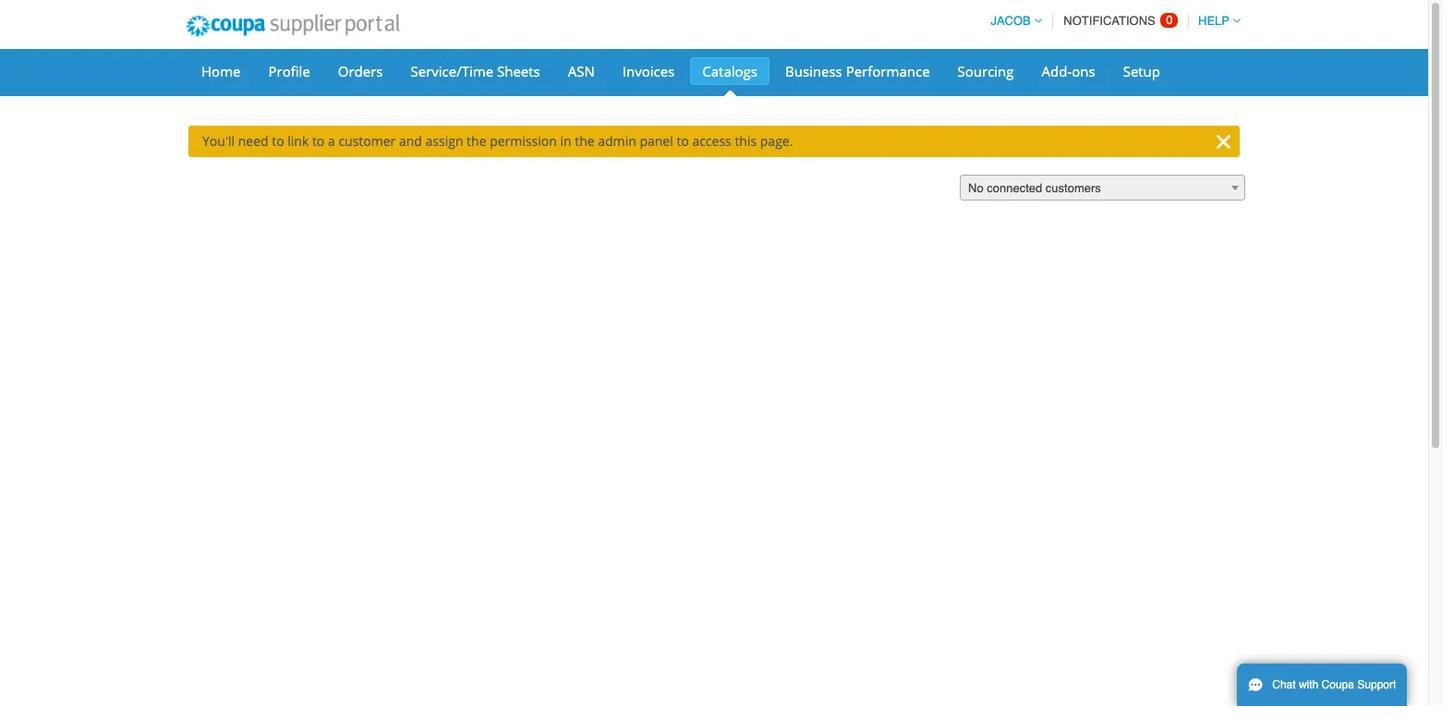Task type: describe. For each thing, give the bounding box(es) containing it.
sheets
[[497, 62, 541, 80]]

sourcing
[[958, 62, 1015, 80]]

1 to from the left
[[272, 132, 284, 150]]

and
[[399, 132, 422, 150]]

admin
[[598, 132, 637, 150]]

profile link
[[257, 57, 322, 85]]

need
[[238, 132, 269, 150]]

you'll need to link to a customer and assign the permission in the admin panel to access this page.
[[202, 132, 793, 150]]

notifications 0
[[1064, 13, 1173, 28]]

chat with coupa support button
[[1238, 664, 1408, 706]]

performance
[[846, 62, 930, 80]]

profile
[[269, 62, 310, 80]]

support
[[1358, 678, 1397, 691]]

2 the from the left
[[575, 132, 595, 150]]

a
[[328, 132, 335, 150]]

add-
[[1042, 62, 1072, 80]]

0
[[1167, 13, 1173, 27]]

asn
[[568, 62, 595, 80]]

coupa
[[1322, 678, 1355, 691]]

No connected customers field
[[960, 175, 1246, 202]]

customer
[[339, 132, 396, 150]]

setup link
[[1112, 57, 1173, 85]]

this
[[735, 132, 757, 150]]

permission
[[490, 132, 557, 150]]

orders link
[[326, 57, 395, 85]]

coupa supplier portal image
[[174, 3, 412, 49]]

no connected customers
[[969, 181, 1102, 195]]

3 to from the left
[[677, 132, 689, 150]]

chat with coupa support
[[1273, 678, 1397, 691]]

help
[[1199, 14, 1230, 28]]

help link
[[1191, 14, 1241, 28]]

no
[[969, 181, 984, 195]]

business
[[786, 62, 843, 80]]

assign
[[426, 132, 464, 150]]



Task type: locate. For each thing, give the bounding box(es) containing it.
1 horizontal spatial to
[[312, 132, 325, 150]]

connected
[[987, 181, 1043, 195]]

invoices link
[[611, 57, 687, 85]]

business performance
[[786, 62, 930, 80]]

catalogs
[[703, 62, 758, 80]]

chat
[[1273, 678, 1297, 691]]

customers
[[1046, 181, 1102, 195]]

setup
[[1124, 62, 1161, 80]]

access
[[693, 132, 732, 150]]

No connected customers text field
[[961, 176, 1245, 202]]

panel
[[640, 132, 674, 150]]

the right in on the top left of the page
[[575, 132, 595, 150]]

link
[[288, 132, 309, 150]]

1 the from the left
[[467, 132, 487, 150]]

notifications
[[1064, 14, 1156, 28]]

jacob link
[[983, 14, 1042, 28]]

add-ons
[[1042, 62, 1096, 80]]

asn link
[[556, 57, 607, 85]]

0 horizontal spatial to
[[272, 132, 284, 150]]

business performance link
[[774, 57, 942, 85]]

navigation
[[983, 3, 1241, 39]]

jacob
[[991, 14, 1031, 28]]

to
[[272, 132, 284, 150], [312, 132, 325, 150], [677, 132, 689, 150]]

with
[[1300, 678, 1319, 691]]

service/time
[[411, 62, 494, 80]]

1 horizontal spatial the
[[575, 132, 595, 150]]

page.
[[761, 132, 793, 150]]

home
[[202, 62, 241, 80]]

orders
[[338, 62, 383, 80]]

invoices
[[623, 62, 675, 80]]

in
[[561, 132, 572, 150]]

the right assign
[[467, 132, 487, 150]]

to left link
[[272, 132, 284, 150]]

the
[[467, 132, 487, 150], [575, 132, 595, 150]]

home link
[[189, 57, 253, 85]]

navigation containing notifications 0
[[983, 3, 1241, 39]]

2 horizontal spatial to
[[677, 132, 689, 150]]

catalogs link
[[691, 57, 770, 85]]

0 horizontal spatial the
[[467, 132, 487, 150]]

2 to from the left
[[312, 132, 325, 150]]

to left a at the top of the page
[[312, 132, 325, 150]]

service/time sheets link
[[399, 57, 553, 85]]

to right panel
[[677, 132, 689, 150]]

service/time sheets
[[411, 62, 541, 80]]

sourcing link
[[946, 57, 1027, 85]]

add-ons link
[[1030, 57, 1108, 85]]

you'll
[[202, 132, 235, 150]]

ons
[[1072, 62, 1096, 80]]



Task type: vqa. For each thing, say whether or not it's contained in the screenshot.
bottommost Manage
no



